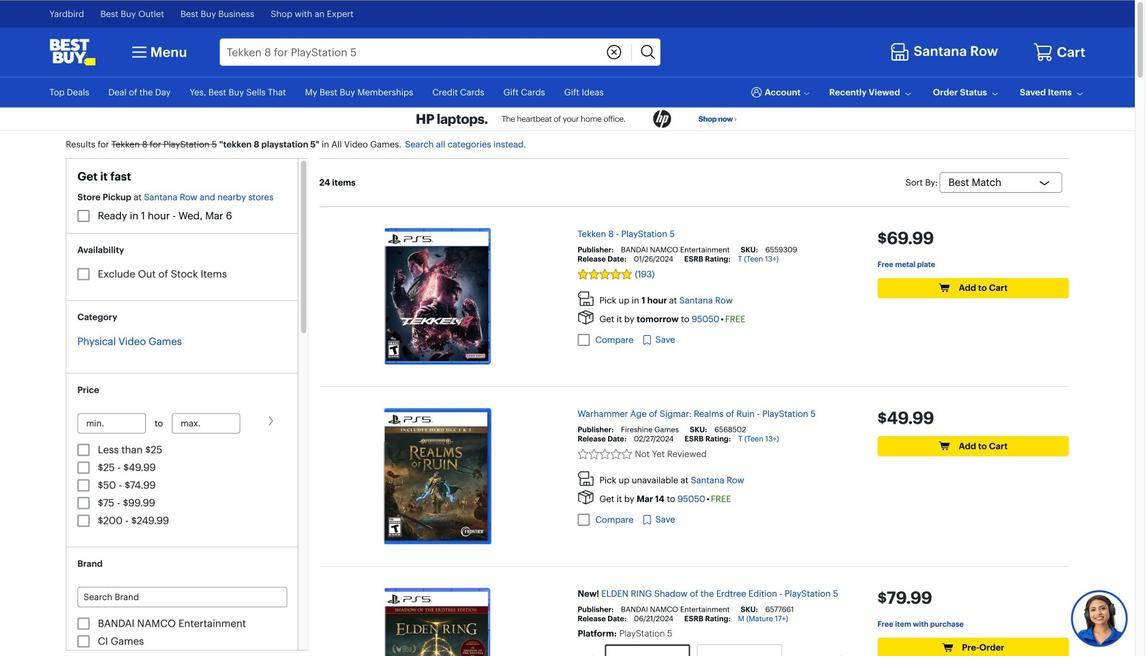 Task type: locate. For each thing, give the bounding box(es) containing it.
bestbuy.com image
[[49, 39, 96, 66]]

Minimum Price text field
[[77, 413, 146, 434]]

Type to search. Navigate forward to hear suggestions text field
[[220, 39, 603, 66]]

None checkbox
[[578, 334, 590, 346], [578, 514, 590, 526], [578, 334, 590, 346], [578, 514, 590, 526]]

apply price range image
[[266, 416, 277, 427]]

elden ring shadow of the erdtree edition - playstation 5 - front_zoom image
[[385, 588, 491, 657]]

utility element
[[49, 77, 1086, 107]]

$25 - $49.99 checkbox
[[77, 462, 90, 474]]

menu image
[[129, 41, 150, 63]]

advertisement element
[[237, 108, 898, 131]]

tekken 8 - playstation 5 - front_zoom image
[[385, 229, 491, 365]]



Task type: vqa. For each thing, say whether or not it's contained in the screenshot.
128 gigabytes checkbox
no



Task type: describe. For each thing, give the bounding box(es) containing it.
Less than $25 checkbox
[[77, 444, 90, 456]]

best buy help human beacon image
[[1071, 590, 1129, 648]]

$200 - $249.99 checkbox
[[77, 515, 90, 527]]

List is populated as you type. Navigate forward to read and select from the list text field
[[77, 587, 287, 608]]

$50 - $74.99 checkbox
[[77, 480, 90, 492]]

BANDAI NAMCO Entertainment checkbox
[[77, 618, 90, 630]]

Ready in 1 hour - Wed, Mar 6 checkbox
[[77, 210, 90, 222]]

$75 - $99.99 checkbox
[[77, 497, 90, 510]]

Maximum Price text field
[[172, 413, 240, 434]]

cart icon image
[[1033, 42, 1054, 62]]

Exclude Out of Stock Items checkbox
[[77, 268, 90, 281]]

CI Games checkbox
[[77, 636, 90, 648]]

warhammer age of sigmar: realms of ruin - playstation 5 - front_zoom image
[[384, 409, 491, 545]]



